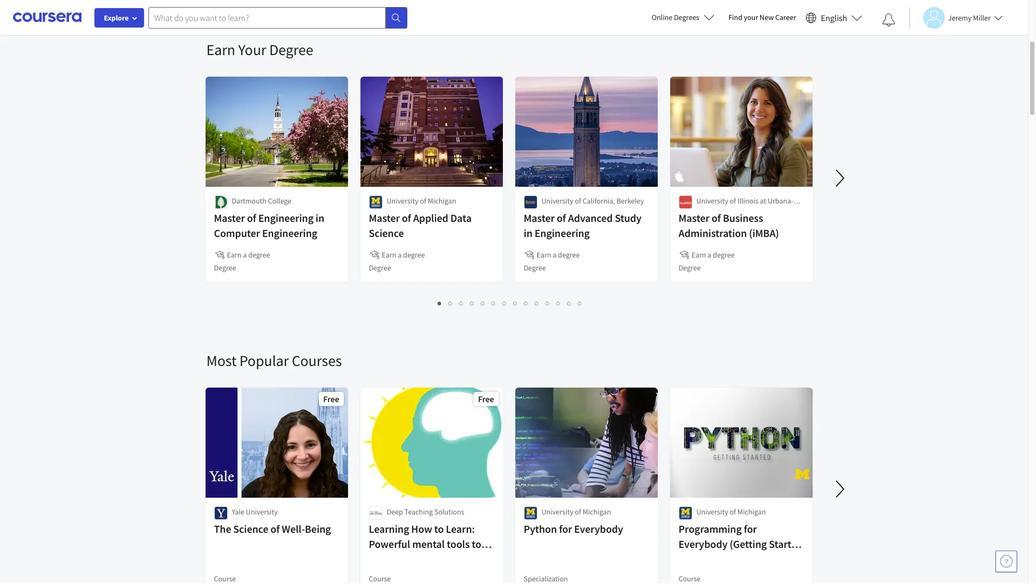 Task type: vqa. For each thing, say whether or not it's contained in the screenshot.


Task type: describe. For each thing, give the bounding box(es) containing it.
english button
[[802, 0, 867, 35]]

1 horizontal spatial to
[[472, 537, 482, 551]]

(imba)
[[749, 226, 779, 240]]

most popular courses
[[207, 351, 342, 370]]

started
[[769, 537, 803, 551]]

11 button
[[543, 297, 555, 309]]

coursera image
[[13, 9, 82, 26]]

jeremy miller
[[949, 13, 991, 22]]

python
[[524, 522, 557, 536]]

university for programming for everybody (getting started with python)
[[697, 507, 729, 517]]

university for master of advanced study in engineering
[[542, 196, 574, 206]]

degrees
[[674, 12, 700, 22]]

master
[[411, 552, 443, 566]]

a for in
[[553, 250, 557, 260]]

10 11 12 13 14
[[535, 298, 587, 308]]

yale
[[232, 507, 244, 517]]

michigan for python
[[583, 507, 611, 517]]

13 button
[[564, 297, 576, 309]]

earn left "your"
[[207, 40, 235, 59]]

master for master of engineering in computer engineering
[[214, 211, 245, 225]]

powerful
[[369, 537, 410, 551]]

california,
[[583, 196, 615, 206]]

1 button
[[435, 297, 445, 309]]

find
[[729, 12, 743, 22]]

for for programming
[[744, 522, 757, 536]]

online degrees
[[652, 12, 700, 22]]

yale university image
[[214, 506, 228, 520]]

python)
[[702, 552, 738, 566]]

deep teaching solutions
[[387, 507, 465, 517]]

urbana-
[[768, 196, 794, 206]]

13
[[567, 298, 576, 308]]

study
[[615, 211, 642, 225]]

4 button
[[467, 297, 478, 309]]

of inside master of engineering in computer engineering
[[247, 211, 256, 225]]

of inside master of applied data science
[[402, 211, 411, 225]]

free for learning how to learn: powerful mental tools to help you master tough subjects
[[478, 394, 494, 404]]

3
[[460, 298, 464, 308]]

list inside earn your degree carousel element
[[207, 297, 814, 309]]

6
[[492, 298, 496, 308]]

your
[[744, 12, 759, 22]]

7 button
[[499, 297, 510, 309]]

12
[[557, 298, 565, 308]]

python for everybody
[[524, 522, 624, 536]]

english
[[821, 12, 848, 23]]

deep teaching solutions image
[[369, 506, 383, 520]]

9 button
[[521, 297, 532, 309]]

learning how to learn: powerful mental tools to help you master tough subjects
[[369, 522, 482, 581]]

michigan for programming
[[738, 507, 766, 517]]

university of michigan for master
[[387, 196, 456, 206]]

10 button
[[532, 297, 544, 309]]

online degrees button
[[643, 5, 724, 29]]

degree for in
[[558, 250, 580, 260]]

being
[[305, 522, 331, 536]]

a for (imba)
[[708, 250, 712, 260]]

degree for computer
[[248, 250, 270, 260]]

14 button
[[575, 297, 587, 309]]

free for the science of well-being
[[323, 394, 339, 404]]

7
[[503, 298, 507, 308]]

subjects
[[369, 567, 407, 581]]

business
[[723, 211, 764, 225]]

degree for master of business administration (imba)
[[679, 263, 701, 273]]

6 button
[[489, 297, 499, 309]]

earn for master of applied data science
[[382, 250, 397, 260]]

(getting
[[730, 537, 767, 551]]

11
[[546, 298, 555, 308]]

applied
[[413, 211, 449, 225]]

12 button
[[553, 297, 565, 309]]

4
[[470, 298, 475, 308]]

8
[[514, 298, 518, 308]]

university of california, berkeley image
[[524, 195, 538, 209]]

earn a degree for science
[[382, 250, 425, 260]]

for for python
[[559, 522, 572, 536]]

dartmouth
[[232, 196, 267, 206]]

master for master of business administration (imba)
[[679, 211, 710, 225]]

1
[[438, 298, 442, 308]]

master for master of advanced study in engineering
[[524, 211, 555, 225]]

data
[[451, 211, 472, 225]]

earn your degree carousel element
[[201, 8, 1037, 319]]

tools
[[447, 537, 470, 551]]

dartmouth college image
[[214, 195, 228, 209]]

engineering for computer
[[262, 226, 318, 240]]

earn your degree
[[207, 40, 313, 59]]

of left california,
[[575, 196, 581, 206]]

illinois
[[738, 196, 759, 206]]

next slide image for earn your degree
[[827, 165, 853, 191]]

of left well-
[[271, 522, 280, 536]]

10
[[535, 298, 544, 308]]

university of california, berkeley
[[542, 196, 644, 206]]

with
[[679, 552, 700, 566]]

university up the science of well-being
[[246, 507, 278, 517]]

administration
[[679, 226, 747, 240]]

college
[[268, 196, 292, 206]]

help center image
[[1001, 555, 1014, 568]]

university for master of business administration (imba)
[[697, 196, 729, 206]]

in inside master of advanced study in engineering
[[524, 226, 533, 240]]

find your new career
[[729, 12, 797, 22]]

jeremy miller button
[[910, 7, 1003, 28]]

9
[[524, 298, 529, 308]]

a for computer
[[243, 250, 247, 260]]

5
[[481, 298, 485, 308]]

What do you want to learn? text field
[[148, 7, 386, 28]]

explore button
[[94, 8, 144, 28]]

computer
[[214, 226, 260, 240]]

well-
[[282, 522, 305, 536]]

master for master of applied data science
[[369, 211, 400, 225]]

science inside most popular courses carousel element
[[233, 522, 268, 536]]

you
[[391, 552, 409, 566]]

in inside master of engineering in computer engineering
[[316, 211, 325, 225]]

master of advanced study in engineering
[[524, 211, 642, 240]]

earn for master of engineering in computer engineering
[[227, 250, 242, 260]]

degree for (imba)
[[713, 250, 735, 260]]

jeremy
[[949, 13, 972, 22]]

of inside master of business administration (imba)
[[712, 211, 721, 225]]

degree for science
[[403, 250, 425, 260]]



Task type: locate. For each thing, give the bounding box(es) containing it.
yale university
[[232, 507, 278, 517]]

1 next slide image from the top
[[827, 165, 853, 191]]

3 a from the left
[[553, 250, 557, 260]]

earn a degree for in
[[537, 250, 580, 260]]

university of michigan image up master of applied data science
[[369, 195, 383, 209]]

degree for master of advanced study in engineering
[[524, 263, 546, 273]]

master inside master of engineering in computer engineering
[[214, 211, 245, 225]]

14
[[578, 298, 587, 308]]

a for science
[[398, 250, 402, 260]]

3 earn a degree from the left
[[537, 250, 580, 260]]

master left applied
[[369, 211, 400, 225]]

earn a degree down master of advanced study in engineering
[[537, 250, 580, 260]]

mental
[[413, 537, 445, 551]]

0 vertical spatial to
[[435, 522, 444, 536]]

0 vertical spatial in
[[316, 211, 325, 225]]

degree down 'administration'
[[713, 250, 735, 260]]

earn down master of applied data science
[[382, 250, 397, 260]]

to
[[435, 522, 444, 536], [472, 537, 482, 551]]

1 horizontal spatial science
[[369, 226, 404, 240]]

0 horizontal spatial science
[[233, 522, 268, 536]]

degree
[[248, 250, 270, 260], [403, 250, 425, 260], [558, 250, 580, 260], [713, 250, 735, 260]]

1 for from the left
[[559, 522, 572, 536]]

list
[[207, 0, 822, 4], [207, 297, 814, 309]]

michigan up applied
[[428, 196, 456, 206]]

university of michigan image inside earn your degree carousel element
[[369, 195, 383, 209]]

0 horizontal spatial everybody
[[575, 522, 624, 536]]

0 vertical spatial everybody
[[575, 522, 624, 536]]

for
[[559, 522, 572, 536], [744, 522, 757, 536]]

of left illinois
[[730, 196, 736, 206]]

everybody for python for everybody
[[575, 522, 624, 536]]

next slide image
[[827, 165, 853, 191], [827, 476, 853, 502]]

degree for master of engineering in computer engineering
[[214, 263, 236, 273]]

of up programming on the right of the page
[[730, 507, 736, 517]]

of up python for everybody
[[575, 507, 581, 517]]

earn up 11 button
[[537, 250, 552, 260]]

at
[[760, 196, 767, 206]]

0 vertical spatial science
[[369, 226, 404, 240]]

in
[[316, 211, 325, 225], [524, 226, 533, 240]]

university of michigan for programming
[[697, 507, 766, 517]]

university up python for everybody
[[542, 507, 574, 517]]

miller
[[974, 13, 991, 22]]

engineering for in
[[535, 226, 590, 240]]

engineering inside master of advanced study in engineering
[[535, 226, 590, 240]]

find your new career link
[[724, 11, 802, 24]]

deep
[[387, 507, 403, 517]]

earn
[[207, 40, 235, 59], [227, 250, 242, 260], [382, 250, 397, 260], [537, 250, 552, 260], [692, 250, 707, 260]]

to right tools
[[472, 537, 482, 551]]

2 a from the left
[[398, 250, 402, 260]]

1 horizontal spatial university of michigan
[[542, 507, 611, 517]]

explore
[[104, 13, 129, 23]]

champaign
[[697, 207, 733, 217]]

solutions
[[435, 507, 465, 517]]

3 degree from the left
[[558, 250, 580, 260]]

michigan inside earn your degree carousel element
[[428, 196, 456, 206]]

show notifications image
[[883, 13, 896, 26]]

earn down computer
[[227, 250, 242, 260]]

earn a degree
[[227, 250, 270, 260], [382, 250, 425, 260], [537, 250, 580, 260], [692, 250, 735, 260]]

earn for master of advanced study in engineering
[[537, 250, 552, 260]]

university of michigan up python for everybody
[[542, 507, 611, 517]]

None search field
[[148, 7, 408, 28]]

earn down 'administration'
[[692, 250, 707, 260]]

most popular courses carousel element
[[201, 319, 1037, 583]]

1 horizontal spatial everybody
[[679, 537, 728, 551]]

degree for master of applied data science
[[369, 263, 391, 273]]

university of michigan inside earn your degree carousel element
[[387, 196, 456, 206]]

a
[[243, 250, 247, 260], [398, 250, 402, 260], [553, 250, 557, 260], [708, 250, 712, 260]]

university of illinois at urbana-champaign image
[[679, 195, 692, 209]]

new
[[760, 12, 774, 22]]

2 horizontal spatial university of michigan
[[697, 507, 766, 517]]

1 vertical spatial next slide image
[[827, 476, 853, 502]]

degree
[[269, 40, 313, 59], [214, 263, 236, 273], [369, 263, 391, 273], [524, 263, 546, 273], [679, 263, 701, 273]]

1 vertical spatial everybody
[[679, 537, 728, 551]]

of left "advanced"
[[557, 211, 566, 225]]

2
[[449, 298, 453, 308]]

career
[[776, 12, 797, 22]]

everybody
[[575, 522, 624, 536], [679, 537, 728, 551]]

1 a from the left
[[243, 250, 247, 260]]

2 free from the left
[[478, 394, 494, 404]]

a down master of applied data science
[[398, 250, 402, 260]]

help
[[369, 552, 389, 566]]

university of michigan image for python for everybody
[[524, 506, 538, 520]]

berkeley
[[617, 196, 644, 206]]

of up 'administration'
[[712, 211, 721, 225]]

1 master from the left
[[214, 211, 245, 225]]

2 earn a degree from the left
[[382, 250, 425, 260]]

everybody for programming for everybody (getting started with python)
[[679, 537, 728, 551]]

3 button
[[456, 297, 467, 309]]

1 horizontal spatial for
[[744, 522, 757, 536]]

earn a degree for computer
[[227, 250, 270, 260]]

4 degree from the left
[[713, 250, 735, 260]]

popular
[[240, 351, 289, 370]]

0 horizontal spatial university of michigan image
[[369, 195, 383, 209]]

degree down master of engineering in computer engineering
[[248, 250, 270, 260]]

1 vertical spatial in
[[524, 226, 533, 240]]

a down computer
[[243, 250, 247, 260]]

master down university of california, berkeley icon
[[524, 211, 555, 225]]

university of michigan image for programming for everybody (getting started with python)
[[679, 506, 692, 520]]

dartmouth college
[[232, 196, 292, 206]]

earn a degree down master of applied data science
[[382, 250, 425, 260]]

how
[[412, 522, 432, 536]]

1 horizontal spatial michigan
[[583, 507, 611, 517]]

university of michigan image up programming on the right of the page
[[679, 506, 692, 520]]

for up (getting
[[744, 522, 757, 536]]

university of michigan image for master of applied data science
[[369, 195, 383, 209]]

0 vertical spatial next slide image
[[827, 165, 853, 191]]

most
[[207, 351, 237, 370]]

university of illinois at urbana- champaign
[[697, 196, 794, 217]]

next slide image inside most popular courses carousel element
[[827, 476, 853, 502]]

0 horizontal spatial michigan
[[428, 196, 456, 206]]

degree down master of advanced study in engineering
[[558, 250, 580, 260]]

michigan up python for everybody
[[583, 507, 611, 517]]

science
[[369, 226, 404, 240], [233, 522, 268, 536]]

2 next slide image from the top
[[827, 476, 853, 502]]

8 button
[[510, 297, 521, 309]]

the science of well-being
[[214, 522, 331, 536]]

1 vertical spatial list
[[207, 297, 814, 309]]

university for master of applied data science
[[387, 196, 419, 206]]

michigan
[[428, 196, 456, 206], [583, 507, 611, 517], [738, 507, 766, 517]]

university of michigan image
[[369, 195, 383, 209], [524, 506, 538, 520], [679, 506, 692, 520]]

1 horizontal spatial free
[[478, 394, 494, 404]]

of inside university of illinois at urbana- champaign
[[730, 196, 736, 206]]

1 free from the left
[[323, 394, 339, 404]]

of up applied
[[420, 196, 427, 206]]

learn:
[[446, 522, 475, 536]]

master inside master of business administration (imba)
[[679, 211, 710, 225]]

master inside master of advanced study in engineering
[[524, 211, 555, 225]]

teaching
[[405, 507, 433, 517]]

1 list from the top
[[207, 0, 822, 4]]

everybody inside programming for everybody (getting started with python)
[[679, 537, 728, 551]]

0 horizontal spatial for
[[559, 522, 572, 536]]

tough
[[445, 552, 472, 566]]

1 vertical spatial science
[[233, 522, 268, 536]]

next slide image for most popular courses
[[827, 476, 853, 502]]

0 horizontal spatial to
[[435, 522, 444, 536]]

2 horizontal spatial michigan
[[738, 507, 766, 517]]

2 horizontal spatial university of michigan image
[[679, 506, 692, 520]]

1 horizontal spatial in
[[524, 226, 533, 240]]

michigan for master
[[428, 196, 456, 206]]

4 earn a degree from the left
[[692, 250, 735, 260]]

free
[[323, 394, 339, 404], [478, 394, 494, 404]]

1 vertical spatial to
[[472, 537, 482, 551]]

a down master of advanced study in engineering
[[553, 250, 557, 260]]

of
[[420, 196, 427, 206], [575, 196, 581, 206], [730, 196, 736, 206], [247, 211, 256, 225], [402, 211, 411, 225], [557, 211, 566, 225], [712, 211, 721, 225], [575, 507, 581, 517], [730, 507, 736, 517], [271, 522, 280, 536]]

2 degree from the left
[[403, 250, 425, 260]]

science inside master of applied data science
[[369, 226, 404, 240]]

programming for everybody (getting started with python)
[[679, 522, 803, 566]]

4 a from the left
[[708, 250, 712, 260]]

master up computer
[[214, 211, 245, 225]]

master inside master of applied data science
[[369, 211, 400, 225]]

a down 'administration'
[[708, 250, 712, 260]]

the
[[214, 522, 231, 536]]

master of business administration (imba)
[[679, 211, 779, 240]]

for inside programming for everybody (getting started with python)
[[744, 522, 757, 536]]

master down university of illinois at urbana-champaign image
[[679, 211, 710, 225]]

university up programming on the right of the page
[[697, 507, 729, 517]]

earn a degree for (imba)
[[692, 250, 735, 260]]

to right how
[[435, 522, 444, 536]]

university up master of applied data science
[[387, 196, 419, 206]]

1 degree from the left
[[248, 250, 270, 260]]

1 earn a degree from the left
[[227, 250, 270, 260]]

earn a degree down 'administration'
[[692, 250, 735, 260]]

5 button
[[478, 297, 489, 309]]

michigan up (getting
[[738, 507, 766, 517]]

university up 'champaign'
[[697, 196, 729, 206]]

4 master from the left
[[679, 211, 710, 225]]

2 list from the top
[[207, 297, 814, 309]]

programming
[[679, 522, 742, 536]]

0 horizontal spatial in
[[316, 211, 325, 225]]

advanced
[[568, 211, 613, 225]]

university for python for everybody
[[542, 507, 574, 517]]

online
[[652, 12, 673, 22]]

university
[[387, 196, 419, 206], [542, 196, 574, 206], [697, 196, 729, 206], [246, 507, 278, 517], [542, 507, 574, 517], [697, 507, 729, 517]]

degree down master of applied data science
[[403, 250, 425, 260]]

university of michigan image up python
[[524, 506, 538, 520]]

university right university of california, berkeley icon
[[542, 196, 574, 206]]

3 master from the left
[[524, 211, 555, 225]]

earn a degree down computer
[[227, 250, 270, 260]]

of left applied
[[402, 211, 411, 225]]

university of michigan up programming on the right of the page
[[697, 507, 766, 517]]

list containing 1
[[207, 297, 814, 309]]

master of applied data science
[[369, 211, 472, 240]]

2 master from the left
[[369, 211, 400, 225]]

of inside master of advanced study in engineering
[[557, 211, 566, 225]]

university of michigan for python
[[542, 507, 611, 517]]

master of engineering in computer engineering
[[214, 211, 325, 240]]

university of michigan
[[387, 196, 456, 206], [542, 507, 611, 517], [697, 507, 766, 517]]

master
[[214, 211, 245, 225], [369, 211, 400, 225], [524, 211, 555, 225], [679, 211, 710, 225]]

0 horizontal spatial university of michigan
[[387, 196, 456, 206]]

earn for master of business administration (imba)
[[692, 250, 707, 260]]

2 for from the left
[[744, 522, 757, 536]]

university of michigan up applied
[[387, 196, 456, 206]]

engineering
[[258, 211, 314, 225], [262, 226, 318, 240], [535, 226, 590, 240]]

learning
[[369, 522, 409, 536]]

your
[[238, 40, 266, 59]]

0 vertical spatial list
[[207, 0, 822, 4]]

of down dartmouth
[[247, 211, 256, 225]]

next slide image inside earn your degree carousel element
[[827, 165, 853, 191]]

for right python
[[559, 522, 572, 536]]

2 button
[[445, 297, 456, 309]]

1 horizontal spatial university of michigan image
[[524, 506, 538, 520]]

0 horizontal spatial free
[[323, 394, 339, 404]]

university inside university of illinois at urbana- champaign
[[697, 196, 729, 206]]



